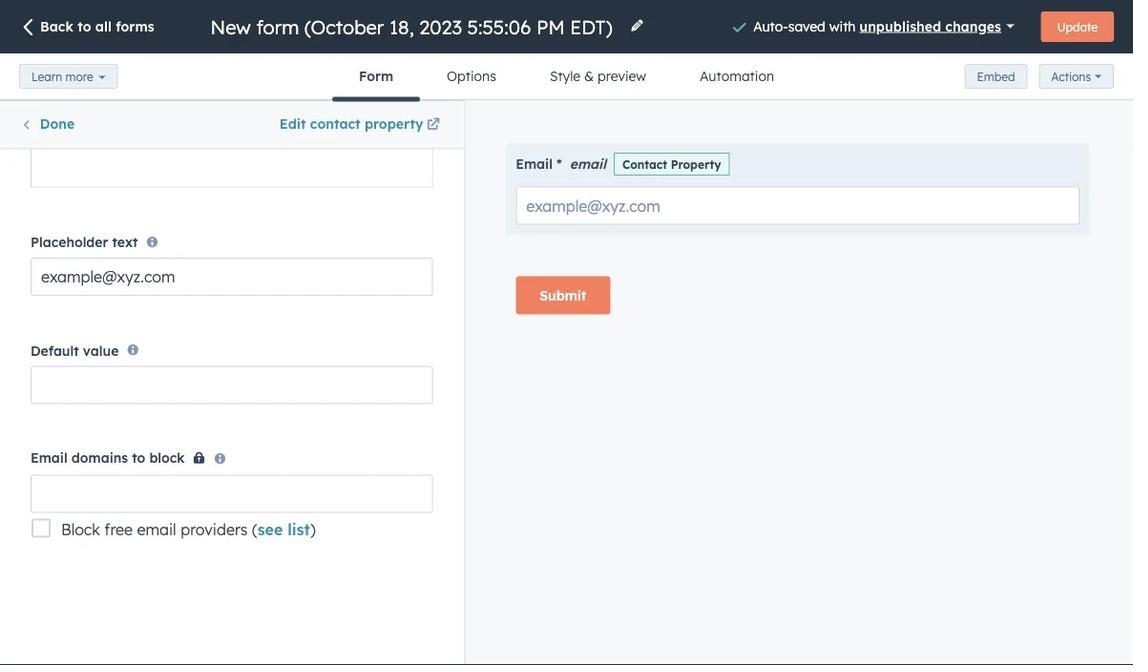 Task type: vqa. For each thing, say whether or not it's contained in the screenshot.
saved
yes



Task type: describe. For each thing, give the bounding box(es) containing it.
back
[[40, 18, 73, 35]]

done button
[[20, 113, 75, 137]]

new
[[358, 116, 385, 132]]

placeholder text
[[31, 235, 138, 251]]

page section element
[[0, 0, 1134, 102]]

options
[[447, 68, 497, 85]]

unpublished changes
[[860, 17, 1002, 34]]

dropdown
[[204, 480, 260, 495]]

automation
[[700, 68, 775, 85]]

email
[[31, 450, 68, 467]]

placeholder
[[31, 235, 108, 251]]

embed button
[[965, 64, 1028, 89]]

single-
[[52, 326, 89, 340]]

......        ...... down the providers
[[220, 541, 243, 567]]

list
[[288, 521, 310, 540]]

actions
[[1052, 69, 1092, 84]]

text for multi-line text
[[387, 480, 408, 495]]

......        ...... down value
[[81, 386, 104, 412]]

unpublished
[[860, 17, 942, 34]]

edit
[[280, 116, 306, 132]]

email
[[137, 521, 176, 540]]

checkboxes
[[60, 480, 125, 495]]

default value button
[[31, 331, 433, 405]]

......        ...... down block
[[81, 541, 104, 567]]

embed
[[978, 69, 1016, 84]]

Placeholder text text field
[[31, 258, 433, 297]]

learn more
[[32, 69, 93, 84]]

auto-
[[754, 17, 789, 34]]

see
[[258, 521, 283, 540]]

1 vertical spatial to
[[132, 450, 145, 467]]

Email domains to block text field
[[31, 476, 433, 514]]

navigation containing existing properties
[[0, 100, 463, 148]]

options button
[[420, 53, 523, 99]]

contact
[[310, 116, 361, 132]]

placeholder text button
[[31, 223, 433, 297]]

line for multi-
[[365, 480, 384, 495]]

form for form
[[359, 68, 394, 85]]

......        ...... down fields
[[81, 231, 104, 258]]

line for single-
[[89, 326, 108, 340]]

form button
[[332, 53, 420, 102]]

auto-saved with
[[754, 17, 860, 34]]

block free email providers ( see list )
[[61, 521, 316, 540]]



Task type: locate. For each thing, give the bounding box(es) containing it.
1 horizontal spatial to
[[132, 450, 145, 467]]

to
[[78, 18, 91, 35], [132, 450, 145, 467]]

style
[[550, 68, 581, 85]]

preview
[[598, 68, 647, 85]]

2 vertical spatial text
[[387, 480, 408, 495]]

update button
[[1042, 11, 1115, 42]]

Default value text field
[[31, 367, 433, 405]]

0 horizontal spatial form
[[23, 162, 58, 179]]

1 horizontal spatial line
[[365, 480, 384, 495]]

None field
[[209, 14, 619, 40]]

multi-
[[334, 480, 365, 495]]

1 vertical spatial line
[[365, 480, 384, 495]]

1 vertical spatial text
[[111, 326, 132, 340]]

0 horizontal spatial to
[[78, 18, 91, 35]]

navigation
[[332, 53, 801, 102], [0, 100, 463, 148]]

text for single-line text
[[111, 326, 132, 340]]

......
[[81, 231, 104, 253], [81, 236, 104, 258], [81, 386, 104, 407], [220, 386, 243, 407], [359, 386, 383, 407], [81, 391, 104, 412], [220, 391, 243, 412], [359, 391, 383, 412], [81, 541, 104, 562], [220, 541, 243, 562], [81, 546, 104, 567], [220, 546, 243, 567]]

changes
[[946, 17, 1002, 34]]

all
[[95, 18, 112, 35]]

free
[[104, 521, 133, 540]]

1 horizontal spatial form
[[359, 68, 394, 85]]

value
[[83, 343, 119, 360]]

create
[[310, 116, 354, 132]]

done
[[40, 116, 75, 132]]

form inside button
[[359, 68, 394, 85]]

actions button
[[1040, 64, 1115, 89]]

0 vertical spatial text
[[112, 235, 138, 251]]

automation button
[[673, 53, 801, 99]]

learn
[[32, 69, 62, 84]]

form left fields
[[23, 162, 58, 179]]

fields
[[62, 162, 101, 179]]

line
[[89, 326, 108, 340], [365, 480, 384, 495]]

form fields
[[23, 162, 101, 179]]

domains
[[71, 450, 128, 467]]

form
[[359, 68, 394, 85], [23, 162, 58, 179]]

create new
[[310, 116, 385, 132]]

style & preview
[[550, 68, 647, 85]]

(
[[252, 521, 258, 540]]

more
[[65, 69, 93, 84]]

form for form fields
[[23, 162, 58, 179]]

text
[[112, 235, 138, 251], [111, 326, 132, 340], [387, 480, 408, 495]]

property
[[365, 116, 424, 132]]

providers
[[181, 521, 248, 540]]

navigation containing form
[[332, 53, 801, 102]]

link opens in a new window image
[[427, 114, 440, 137]]

......        ...... up dropdown
[[220, 386, 243, 412]]

link opens in a new window image
[[427, 119, 440, 132]]

default value
[[31, 343, 119, 360]]

application
[[31, 102, 433, 188]]

0 vertical spatial form
[[359, 68, 394, 85]]

......        ...... up multi-line text
[[359, 386, 383, 412]]

navigation inside page section element
[[332, 53, 801, 102]]

single-line text
[[52, 326, 132, 340]]

to left "all"
[[78, 18, 91, 35]]

unpublished changes button
[[860, 13, 1015, 39]]

0 vertical spatial to
[[78, 18, 91, 35]]

see list link
[[258, 521, 310, 540]]

learn more button
[[19, 64, 118, 89]]

)
[[310, 521, 316, 540]]

text inside button
[[112, 235, 138, 251]]

text right placeholder
[[112, 235, 138, 251]]

create new button
[[231, 101, 463, 147]]

text right multi-
[[387, 480, 408, 495]]

text up value
[[111, 326, 132, 340]]

form up new on the top left
[[359, 68, 394, 85]]

back to all forms
[[40, 18, 154, 35]]

style & preview button
[[523, 53, 673, 99]]

to inside 'link'
[[78, 18, 91, 35]]

1 vertical spatial form
[[23, 162, 58, 179]]

0 vertical spatial line
[[89, 326, 108, 340]]

multi-line text
[[334, 480, 408, 495]]

properties
[[111, 116, 175, 132]]

......        ......
[[81, 231, 104, 258], [81, 386, 104, 412], [220, 386, 243, 412], [359, 386, 383, 412], [81, 541, 104, 567], [220, 541, 243, 567]]

edit contact property
[[280, 116, 424, 132]]

none field inside page section element
[[209, 14, 619, 40]]

update
[[1058, 20, 1098, 34]]

to left block
[[132, 450, 145, 467]]

back to all forms link
[[19, 17, 154, 38]]

existing properties
[[57, 116, 175, 132]]

&
[[585, 68, 594, 85]]

default
[[31, 343, 79, 360]]

0 horizontal spatial line
[[89, 326, 108, 340]]

with
[[830, 17, 856, 34]]

forms
[[116, 18, 154, 35]]

block
[[149, 450, 185, 467]]

existing
[[57, 116, 107, 132]]

email domains to block
[[31, 450, 185, 467]]

saved
[[789, 17, 826, 34]]

block
[[61, 521, 100, 540]]

existing properties button
[[1, 101, 231, 147]]



